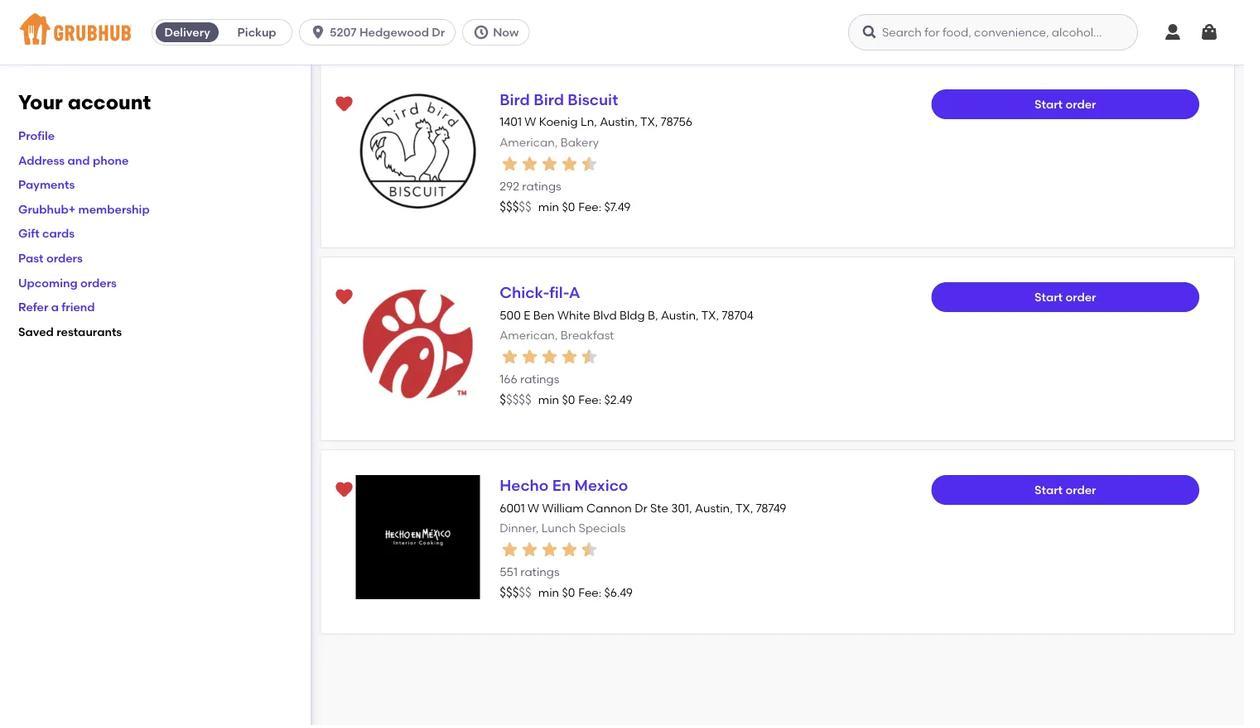 Task type: locate. For each thing, give the bounding box(es) containing it.
austin, inside bird bird biscuit 1401 w koenig ln, austin, tx, 78756 american, bakery
[[600, 115, 638, 129]]

0 vertical spatial min
[[538, 200, 559, 214]]

payments link
[[18, 178, 75, 192]]

0 vertical spatial start order
[[1035, 97, 1097, 111]]

0 vertical spatial saved restaurant image
[[334, 94, 354, 114]]

orders up friend
[[80, 276, 117, 290]]

2 start order button from the top
[[932, 283, 1200, 312]]

delivery button
[[153, 19, 222, 46]]

ratings right 551
[[521, 566, 560, 580]]

ratings for chick-
[[520, 373, 559, 387]]

1 vertical spatial $$$$$
[[500, 393, 532, 408]]

restaurants
[[57, 325, 122, 339]]

austin, right "ln,"
[[600, 115, 638, 129]]

0 vertical spatial tx,
[[640, 115, 658, 129]]

1 vertical spatial ratings
[[520, 373, 559, 387]]

0 vertical spatial $$$$$
[[500, 200, 532, 214]]

2 start order from the top
[[1035, 290, 1097, 304]]

dr left ste
[[635, 501, 648, 515]]

$0 left $2.49
[[562, 393, 575, 407]]

78749
[[756, 501, 787, 515]]

austin, inside chick-fil-a 500 e ben white blvd bldg b, austin, tx, 78704 american, breakfast
[[661, 308, 699, 322]]

$$$ down 551
[[500, 586, 519, 601]]

blvd
[[593, 308, 617, 322]]

2 order from the top
[[1066, 290, 1097, 304]]

2 vertical spatial order
[[1066, 483, 1097, 498]]

payments
[[18, 178, 75, 192]]

american, down the 1401
[[500, 135, 558, 149]]

$$$$$ for bird
[[500, 200, 532, 214]]

5207 hedgewood dr button
[[299, 19, 462, 46]]

tx, left 78749
[[736, 501, 753, 515]]

1 fee: from the top
[[579, 200, 602, 214]]

austin, right b,
[[661, 308, 699, 322]]

start order for a
[[1035, 290, 1097, 304]]

$$$$$ down 292 at the top left of the page
[[500, 200, 532, 214]]

bird
[[500, 91, 530, 109], [534, 91, 564, 109]]

$6.49
[[604, 586, 633, 600]]

hecho en mexico logo image
[[356, 476, 480, 600]]

$$$$$
[[500, 200, 532, 214], [500, 393, 532, 408], [500, 586, 532, 601]]

2 vertical spatial tx,
[[736, 501, 753, 515]]

w right the 1401
[[525, 115, 536, 129]]

3 saved restaurant button from the top
[[329, 476, 359, 506]]

3 $0 from the top
[[562, 586, 575, 600]]

2 vertical spatial start order button
[[932, 476, 1200, 506]]

3 min from the top
[[538, 586, 559, 600]]

ratings for bird
[[522, 179, 561, 193]]

500
[[500, 308, 521, 322]]

1 vertical spatial tx,
[[702, 308, 719, 322]]

1 $$$$$ from the top
[[500, 200, 532, 214]]

min for bird
[[538, 200, 559, 214]]

austin, right 301, at the bottom right of the page
[[695, 501, 733, 515]]

0 vertical spatial ratings
[[522, 179, 561, 193]]

1 horizontal spatial bird
[[534, 91, 564, 109]]

svg image inside "now" button
[[473, 24, 490, 41]]

dr inside hecho en mexico 6001 w william cannon dr ste 301, austin, tx, 78749 dinner, lunch specials
[[635, 501, 648, 515]]

2 vertical spatial min
[[538, 586, 559, 600]]

address
[[18, 153, 65, 167]]

fee: for a
[[579, 393, 602, 407]]

0 vertical spatial orders
[[46, 251, 83, 265]]

3 start order button from the top
[[932, 476, 1200, 506]]

1 horizontal spatial tx,
[[702, 308, 719, 322]]

1 vertical spatial $0
[[562, 393, 575, 407]]

w right 6001
[[528, 501, 539, 515]]

2 vertical spatial $$$$$
[[500, 586, 532, 601]]

2 $$$ from the top
[[500, 586, 519, 601]]

dr right 'hedgewood'
[[432, 25, 445, 39]]

past
[[18, 251, 44, 265]]

1 saved restaurant image from the top
[[334, 94, 354, 114]]

0 vertical spatial saved restaurant button
[[329, 89, 359, 119]]

1 $$$ from the top
[[500, 200, 519, 214]]

0 horizontal spatial dr
[[432, 25, 445, 39]]

2 vertical spatial austin,
[[695, 501, 733, 515]]

1 start from the top
[[1035, 97, 1063, 111]]

1 horizontal spatial dr
[[635, 501, 648, 515]]

min for en
[[538, 586, 559, 600]]

0 horizontal spatial svg image
[[310, 24, 327, 41]]

tx,
[[640, 115, 658, 129], [702, 308, 719, 322], [736, 501, 753, 515]]

phone
[[93, 153, 129, 167]]

1 vertical spatial start
[[1035, 290, 1063, 304]]

1 vertical spatial american,
[[500, 328, 558, 342]]

166
[[500, 373, 518, 387]]

0 vertical spatial order
[[1066, 97, 1097, 111]]

saved restaurant button for chick-
[[329, 283, 359, 312]]

1 start order button from the top
[[932, 89, 1200, 119]]

1 start order from the top
[[1035, 97, 1097, 111]]

saved restaurant button
[[329, 89, 359, 119], [329, 283, 359, 312], [329, 476, 359, 506]]

min $0 fee: $7.49
[[538, 200, 631, 214]]

1 vertical spatial min
[[538, 393, 559, 407]]

1 vertical spatial fee:
[[579, 393, 602, 407]]

bldg
[[620, 308, 645, 322]]

e
[[524, 308, 530, 322]]

min $0 fee: $6.49
[[538, 586, 633, 600]]

2 min from the top
[[538, 393, 559, 407]]

1 horizontal spatial svg image
[[473, 24, 490, 41]]

refer a friend link
[[18, 300, 95, 314]]

$$$$$ down 551
[[500, 586, 532, 601]]

svg image
[[1163, 22, 1183, 42], [1200, 22, 1220, 42]]

$$$$$ down 166
[[500, 393, 532, 408]]

chick-fil-a logo image
[[356, 283, 480, 407]]

order for chick-fil-a
[[1066, 290, 1097, 304]]

1 vertical spatial saved restaurant image
[[334, 481, 354, 501]]

tx, for chick-fil-a
[[702, 308, 719, 322]]

3 start from the top
[[1035, 483, 1063, 498]]

0 vertical spatial $$$
[[500, 200, 519, 214]]

2 saved restaurant button from the top
[[329, 283, 359, 312]]

saved restaurant button for hecho
[[329, 476, 359, 506]]

2 $0 from the top
[[562, 393, 575, 407]]

1 vertical spatial start order button
[[932, 283, 1200, 312]]

austin,
[[600, 115, 638, 129], [661, 308, 699, 322], [695, 501, 733, 515]]

2 horizontal spatial svg image
[[862, 24, 878, 41]]

grubhub+ membership
[[18, 202, 150, 216]]

tx, inside chick-fil-a 500 e ben white blvd bldg b, austin, tx, 78704 american, breakfast
[[702, 308, 719, 322]]

min $0 fee: $2.49
[[538, 393, 633, 407]]

ste
[[650, 501, 669, 515]]

3 start order from the top
[[1035, 483, 1097, 498]]

2 vertical spatial saved restaurant button
[[329, 476, 359, 506]]

ratings right 292 at the top left of the page
[[522, 179, 561, 193]]

$$$ for bird bird biscuit
[[500, 200, 519, 214]]

2 svg image from the left
[[473, 24, 490, 41]]

american, down e
[[500, 328, 558, 342]]

0 vertical spatial american,
[[500, 135, 558, 149]]

1 vertical spatial austin,
[[661, 308, 699, 322]]

min down 292 ratings
[[538, 200, 559, 214]]

1 vertical spatial order
[[1066, 290, 1097, 304]]

star icon image
[[500, 154, 520, 174], [520, 154, 540, 174], [540, 154, 559, 174], [559, 154, 579, 174], [579, 154, 599, 174], [579, 154, 599, 174], [500, 347, 520, 367], [520, 347, 540, 367], [540, 347, 559, 367], [559, 347, 579, 367], [579, 347, 599, 367], [579, 347, 599, 367], [500, 540, 520, 560], [520, 540, 540, 560], [540, 540, 559, 560], [559, 540, 579, 560], [579, 540, 599, 560], [579, 540, 599, 560]]

$0 left $7.49
[[562, 200, 575, 214]]

bird up the 1401
[[500, 91, 530, 109]]

3 $$$$$ from the top
[[500, 586, 532, 601]]

3 svg image from the left
[[862, 24, 878, 41]]

saved restaurant image
[[334, 94, 354, 114], [334, 481, 354, 501]]

start for mexico
[[1035, 483, 1063, 498]]

$$$ down 292 at the top left of the page
[[500, 200, 519, 214]]

0 vertical spatial fee:
[[579, 200, 602, 214]]

551
[[500, 566, 518, 580]]

orders up upcoming orders
[[46, 251, 83, 265]]

bird up koenig at the top left of page
[[534, 91, 564, 109]]

fee: left $7.49
[[579, 200, 602, 214]]

w inside bird bird biscuit 1401 w koenig ln, austin, tx, 78756 american, bakery
[[525, 115, 536, 129]]

5207
[[330, 25, 357, 39]]

tx, left 78704
[[702, 308, 719, 322]]

$0 left "$6.49"
[[562, 586, 575, 600]]

0 vertical spatial $0
[[562, 200, 575, 214]]

start order button
[[932, 89, 1200, 119], [932, 283, 1200, 312], [932, 476, 1200, 506]]

fee: for biscuit
[[579, 200, 602, 214]]

ratings
[[522, 179, 561, 193], [520, 373, 559, 387], [521, 566, 560, 580]]

2 $$$$$ from the top
[[500, 393, 532, 408]]

2 vertical spatial start order
[[1035, 483, 1097, 498]]

0 horizontal spatial bird
[[500, 91, 530, 109]]

w
[[525, 115, 536, 129], [528, 501, 539, 515]]

w inside hecho en mexico 6001 w william cannon dr ste 301, austin, tx, 78749 dinner, lunch specials
[[528, 501, 539, 515]]

0 vertical spatial w
[[525, 115, 536, 129]]

1 order from the top
[[1066, 97, 1097, 111]]

2 fee: from the top
[[579, 393, 602, 407]]

svg image inside 5207 hedgewood dr button
[[310, 24, 327, 41]]

svg image
[[310, 24, 327, 41], [473, 24, 490, 41], [862, 24, 878, 41]]

hecho
[[500, 477, 549, 495]]

tx, inside hecho en mexico 6001 w william cannon dr ste 301, austin, tx, 78749 dinner, lunch specials
[[736, 501, 753, 515]]

now
[[493, 25, 519, 39]]

2 start from the top
[[1035, 290, 1063, 304]]

1 vertical spatial saved restaurant button
[[329, 283, 359, 312]]

$0
[[562, 200, 575, 214], [562, 393, 575, 407], [562, 586, 575, 600]]

fee: left $2.49
[[579, 393, 602, 407]]

$$$$$ for chick-
[[500, 393, 532, 408]]

austin, inside hecho en mexico 6001 w william cannon dr ste 301, austin, tx, 78749 dinner, lunch specials
[[695, 501, 733, 515]]

austin, for chick-fil-a
[[661, 308, 699, 322]]

upcoming orders
[[18, 276, 117, 290]]

start for a
[[1035, 290, 1063, 304]]

tx, left 78756
[[640, 115, 658, 129]]

hecho en mexico 6001 w william cannon dr ste 301, austin, tx, 78749 dinner, lunch specials
[[500, 477, 787, 535]]

ratings right 166
[[520, 373, 559, 387]]

1 min from the top
[[538, 200, 559, 214]]

1 vertical spatial $$$
[[500, 586, 519, 601]]

1 vertical spatial orders
[[80, 276, 117, 290]]

fee: left "$6.49"
[[579, 586, 602, 600]]

1 vertical spatial w
[[528, 501, 539, 515]]

orders for past orders
[[46, 251, 83, 265]]

breakfast
[[561, 328, 614, 342]]

min down 551 ratings
[[538, 586, 559, 600]]

1 saved restaurant button from the top
[[329, 89, 359, 119]]

start order
[[1035, 97, 1097, 111], [1035, 290, 1097, 304], [1035, 483, 1097, 498]]

2 horizontal spatial tx,
[[736, 501, 753, 515]]

2 american, from the top
[[500, 328, 558, 342]]

refer
[[18, 300, 48, 314]]

saved restaurant image
[[334, 288, 354, 307]]

0 vertical spatial austin,
[[600, 115, 638, 129]]

2 vertical spatial $0
[[562, 586, 575, 600]]

dr
[[432, 25, 445, 39], [635, 501, 648, 515]]

fee:
[[579, 200, 602, 214], [579, 393, 602, 407], [579, 586, 602, 600]]

svg image for now
[[473, 24, 490, 41]]

1 american, from the top
[[500, 135, 558, 149]]

0 horizontal spatial tx,
[[640, 115, 658, 129]]

start order button for a
[[932, 283, 1200, 312]]

2 svg image from the left
[[1200, 22, 1220, 42]]

fil-
[[549, 284, 569, 302]]

$$$
[[500, 200, 519, 214], [500, 586, 519, 601]]

$
[[500, 393, 506, 408]]

1 vertical spatial dr
[[635, 501, 648, 515]]

1 vertical spatial start order
[[1035, 290, 1097, 304]]

0 vertical spatial start
[[1035, 97, 1063, 111]]

2 saved restaurant image from the top
[[334, 481, 354, 501]]

0 horizontal spatial svg image
[[1163, 22, 1183, 42]]

orders
[[46, 251, 83, 265], [80, 276, 117, 290]]

min down 166 ratings
[[538, 393, 559, 407]]

saved restaurant image for bird bird biscuit
[[334, 94, 354, 114]]

start order for biscuit
[[1035, 97, 1097, 111]]

1 bird from the left
[[500, 91, 530, 109]]

2 vertical spatial start
[[1035, 483, 1063, 498]]

3 fee: from the top
[[579, 586, 602, 600]]

2 vertical spatial fee:
[[579, 586, 602, 600]]

0 vertical spatial start order button
[[932, 89, 1200, 119]]

1 $0 from the top
[[562, 200, 575, 214]]

2 vertical spatial ratings
[[521, 566, 560, 580]]

0 vertical spatial dr
[[432, 25, 445, 39]]

1 horizontal spatial svg image
[[1200, 22, 1220, 42]]

dr inside 5207 hedgewood dr button
[[432, 25, 445, 39]]

upcoming orders link
[[18, 276, 117, 290]]

order
[[1066, 97, 1097, 111], [1066, 290, 1097, 304], [1066, 483, 1097, 498]]

3 order from the top
[[1066, 483, 1097, 498]]

1 svg image from the left
[[310, 24, 327, 41]]



Task type: describe. For each thing, give the bounding box(es) containing it.
tx, for hecho en mexico
[[736, 501, 753, 515]]

william
[[542, 501, 584, 515]]

$0 for fil-
[[562, 393, 575, 407]]

hecho en mexico link
[[500, 477, 628, 495]]

start order button for mexico
[[932, 476, 1200, 506]]

specials
[[579, 521, 626, 535]]

grubhub+
[[18, 202, 76, 216]]

bird bird biscuit  logo image
[[356, 89, 480, 214]]

1 svg image from the left
[[1163, 22, 1183, 42]]

mexico
[[575, 477, 628, 495]]

american, inside bird bird biscuit 1401 w koenig ln, austin, tx, 78756 american, bakery
[[500, 135, 558, 149]]

en
[[552, 477, 571, 495]]

profile
[[18, 129, 55, 143]]

pickup button
[[222, 19, 292, 46]]

profile link
[[18, 129, 55, 143]]

order for hecho en mexico
[[1066, 483, 1097, 498]]

chick-fil-a 500 e ben white blvd bldg b, austin, tx, 78704 american, breakfast
[[500, 284, 754, 342]]

292
[[500, 179, 519, 193]]

bird bird biscuit 1401 w koenig ln, austin, tx, 78756 american, bakery
[[500, 91, 693, 149]]

292 ratings
[[500, 179, 561, 193]]

$2.49
[[604, 393, 633, 407]]

saved restaurants
[[18, 325, 122, 339]]

lunch
[[542, 521, 576, 535]]

b,
[[648, 308, 658, 322]]

$0 for bird
[[562, 200, 575, 214]]

78756
[[661, 115, 693, 129]]

gift cards link
[[18, 227, 75, 241]]

cannon
[[587, 501, 632, 515]]

past orders link
[[18, 251, 83, 265]]

delivery
[[164, 25, 210, 39]]

now button
[[462, 19, 536, 46]]

friend
[[62, 300, 95, 314]]

dinner,
[[500, 521, 539, 535]]

ratings for hecho
[[521, 566, 560, 580]]

$$$ for hecho en mexico
[[500, 586, 519, 601]]

refer a friend
[[18, 300, 95, 314]]

min for fil-
[[538, 393, 559, 407]]

a
[[51, 300, 59, 314]]

saved restaurants link
[[18, 325, 122, 339]]

start order button for biscuit
[[932, 89, 1200, 119]]

cards
[[42, 227, 75, 241]]

past orders
[[18, 251, 83, 265]]

chick-fil-a link
[[500, 284, 581, 302]]

start order for mexico
[[1035, 483, 1097, 498]]

saved restaurant image for hecho en mexico
[[334, 481, 354, 501]]

svg image for 5207 hedgewood dr
[[310, 24, 327, 41]]

your
[[18, 90, 63, 114]]

gift cards
[[18, 227, 75, 241]]

membership
[[78, 202, 150, 216]]

ln,
[[581, 115, 597, 129]]

pickup
[[237, 25, 276, 39]]

5207 hedgewood dr
[[330, 25, 445, 39]]

ben
[[533, 308, 555, 322]]

your account
[[18, 90, 151, 114]]

2 bird from the left
[[534, 91, 564, 109]]

bird bird biscuit link
[[500, 91, 618, 109]]

address and phone
[[18, 153, 129, 167]]

white
[[558, 308, 590, 322]]

fee: for mexico
[[579, 586, 602, 600]]

hedgewood
[[360, 25, 429, 39]]

biscuit
[[568, 91, 618, 109]]

Search for food, convenience, alcohol... search field
[[848, 14, 1138, 51]]

w for hecho
[[528, 501, 539, 515]]

orders for upcoming orders
[[80, 276, 117, 290]]

and
[[68, 153, 90, 167]]

order for bird bird biscuit
[[1066, 97, 1097, 111]]

saved restaurant button for bird
[[329, 89, 359, 119]]

koenig
[[539, 115, 578, 129]]

main navigation navigation
[[0, 0, 1244, 65]]

$0 for en
[[562, 586, 575, 600]]

$7.49
[[604, 200, 631, 214]]

w for bird
[[525, 115, 536, 129]]

a
[[569, 284, 581, 302]]

78704
[[722, 308, 754, 322]]

saved
[[18, 325, 54, 339]]

address and phone link
[[18, 153, 129, 167]]

gift
[[18, 227, 40, 241]]

bakery
[[561, 135, 599, 149]]

austin, for hecho en mexico
[[695, 501, 733, 515]]

tx, inside bird bird biscuit 1401 w koenig ln, austin, tx, 78756 american, bakery
[[640, 115, 658, 129]]

upcoming
[[18, 276, 78, 290]]

$$$$$ for hecho
[[500, 586, 532, 601]]

start for biscuit
[[1035, 97, 1063, 111]]

account
[[68, 90, 151, 114]]

grubhub+ membership link
[[18, 202, 150, 216]]

american, inside chick-fil-a 500 e ben white blvd bldg b, austin, tx, 78704 american, breakfast
[[500, 328, 558, 342]]

1401
[[500, 115, 522, 129]]

551 ratings
[[500, 566, 560, 580]]

6001
[[500, 501, 525, 515]]

chick-
[[500, 284, 549, 302]]

166 ratings
[[500, 373, 559, 387]]

301,
[[671, 501, 692, 515]]



Task type: vqa. For each thing, say whether or not it's contained in the screenshot.


